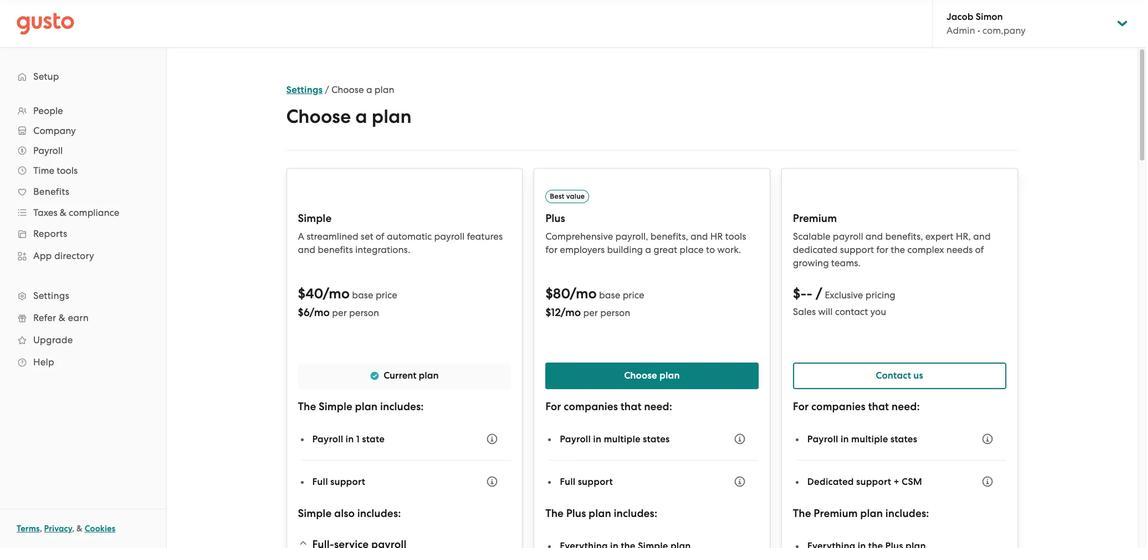 Task type: locate. For each thing, give the bounding box(es) containing it.
reports link
[[11, 224, 155, 244]]

state
[[362, 434, 385, 445]]

2 full from the left
[[560, 477, 576, 488]]

per
[[332, 308, 347, 319], [583, 308, 598, 319]]

base for 80
[[599, 290, 621, 301]]

1 horizontal spatial /
[[816, 286, 823, 303]]

40
[[306, 286, 323, 303]]

1 full from the left
[[312, 477, 328, 488]]

includes:
[[380, 401, 424, 414], [357, 508, 401, 521], [614, 508, 658, 521], [886, 508, 929, 521]]

1 horizontal spatial for
[[877, 244, 889, 256]]

12
[[551, 307, 561, 319]]

1 vertical spatial of
[[975, 244, 984, 256]]

1 , from the left
[[40, 524, 42, 534]]

that down contact
[[868, 401, 889, 414]]

settings link
[[286, 84, 323, 96], [11, 286, 155, 306]]

tools inside dropdown button
[[57, 165, 78, 176]]

0 horizontal spatial full support
[[312, 477, 365, 488]]

payroll button
[[11, 141, 155, 161]]

0 horizontal spatial /
[[325, 84, 329, 95]]

2 payroll from the left
[[833, 231, 864, 242]]

0 horizontal spatial for
[[546, 244, 558, 256]]

2 price from the left
[[623, 290, 645, 301]]

payroll left features
[[434, 231, 465, 242]]

1 horizontal spatial payroll
[[833, 231, 864, 242]]

of right set
[[376, 231, 385, 242]]

1 payroll in multiple states from the left
[[560, 434, 670, 445]]

payroll inside a streamlined set of automatic payroll features and benefits integrations.
[[434, 231, 465, 242]]

plus
[[546, 212, 565, 225], [566, 508, 586, 521]]

1 for companies that need: from the left
[[546, 401, 672, 414]]

for for 80
[[546, 401, 561, 414]]

current plan
[[384, 370, 439, 382]]

terms
[[17, 524, 40, 534]]

1 benefits, from the left
[[651, 231, 688, 242]]

0 horizontal spatial ,
[[40, 524, 42, 534]]

need:
[[644, 401, 672, 414], [892, 401, 920, 414]]

2 vertical spatial a
[[645, 244, 651, 256]]

for companies that need:
[[546, 401, 672, 414], [793, 401, 920, 414]]

terms link
[[17, 524, 40, 534]]

value
[[566, 192, 585, 201]]

1 horizontal spatial price
[[623, 290, 645, 301]]

contact
[[835, 307, 868, 318]]

price inside the $ 40 /mo base price $ 6 /mo per person
[[376, 290, 397, 301]]

a inside comprehensive payroll, benefits, and hr tools for employers building a great place to work.
[[645, 244, 651, 256]]

0 horizontal spatial price
[[376, 290, 397, 301]]

1 for from the left
[[546, 401, 561, 414]]

2 multiple from the left
[[852, 434, 888, 445]]

1 price from the left
[[376, 290, 397, 301]]

1 horizontal spatial full support
[[560, 477, 613, 488]]

1 in from the left
[[346, 434, 354, 445]]

price down integrations. on the top left of the page
[[376, 290, 397, 301]]

0 horizontal spatial that
[[621, 401, 642, 414]]

1 horizontal spatial in
[[593, 434, 602, 445]]

current
[[384, 370, 417, 382]]

0 horizontal spatial companies
[[564, 401, 618, 414]]

0 horizontal spatial person
[[349, 308, 379, 319]]

2 benefits, from the left
[[886, 231, 923, 242]]

0 horizontal spatial tools
[[57, 165, 78, 176]]

+
[[894, 477, 900, 488]]

0 horizontal spatial of
[[376, 231, 385, 242]]

benefits, inside comprehensive payroll, benefits, and hr tools for employers building a great place to work.
[[651, 231, 688, 242]]

1 horizontal spatial full
[[560, 477, 576, 488]]

need: down choose plan button
[[644, 401, 672, 414]]

that
[[621, 401, 642, 414], [868, 401, 889, 414]]

1 horizontal spatial tools
[[725, 231, 747, 242]]

0 horizontal spatial states
[[643, 434, 670, 445]]

1 full support from the left
[[312, 477, 365, 488]]

companies
[[564, 401, 618, 414], [812, 401, 866, 414]]

0 horizontal spatial payroll in multiple states
[[560, 434, 670, 445]]

2 for from the left
[[877, 244, 889, 256]]

settings
[[286, 84, 323, 96], [33, 291, 69, 302]]

payroll
[[33, 145, 63, 156], [312, 434, 343, 445], [560, 434, 591, 445], [808, 434, 839, 445]]

$
[[298, 286, 306, 303], [546, 286, 553, 303], [298, 307, 304, 319], [546, 307, 551, 319]]

home image
[[17, 12, 74, 35]]

tools up "work."
[[725, 231, 747, 242]]

payroll in 1 state
[[312, 434, 385, 445]]

full for 80
[[560, 477, 576, 488]]

simple
[[298, 212, 332, 225], [319, 401, 353, 414], [298, 508, 332, 521]]

per inside $ 80 /mo base price $ 12 /mo per person
[[583, 308, 598, 319]]

support up teams. at top right
[[840, 244, 874, 256]]

simple up payroll in 1 state
[[319, 401, 353, 414]]

1 horizontal spatial for
[[793, 401, 809, 414]]

price inside $ 80 /mo base price $ 12 /mo per person
[[623, 290, 645, 301]]

1 horizontal spatial states
[[891, 434, 918, 445]]

support left +
[[857, 477, 892, 488]]

benefits, inside scalable payroll and benefits, expert hr, and dedicated support for the complex needs of growing teams.
[[886, 231, 923, 242]]

settings up refer
[[33, 291, 69, 302]]

0 horizontal spatial full
[[312, 477, 328, 488]]

the simple plan includes:
[[298, 401, 424, 414]]

payroll in multiple states
[[560, 434, 670, 445], [808, 434, 918, 445]]

of inside scalable payroll and benefits, expert hr, and dedicated support for the complex needs of growing teams.
[[975, 244, 984, 256]]

includes: for the simple plan includes:
[[380, 401, 424, 414]]

plan inside settings / choose a plan
[[375, 84, 394, 95]]

app directory
[[33, 251, 94, 262]]

the
[[298, 401, 316, 414], [546, 508, 564, 521], [793, 508, 812, 521]]

1 multiple from the left
[[604, 434, 641, 445]]

simple up a
[[298, 212, 332, 225]]

base for 40
[[352, 290, 374, 301]]

for companies that need: for /mo
[[546, 401, 672, 414]]

3 in from the left
[[841, 434, 849, 445]]

2 payroll in multiple states from the left
[[808, 434, 918, 445]]

1 vertical spatial settings link
[[11, 286, 155, 306]]

6
[[304, 307, 310, 319]]

full support
[[312, 477, 365, 488], [560, 477, 613, 488]]

cookies button
[[85, 523, 115, 536]]

1 horizontal spatial ,
[[72, 524, 74, 534]]

1 horizontal spatial benefits,
[[886, 231, 923, 242]]

admin
[[947, 25, 976, 36]]

/ inside '$-- / exclusive pricing sales will contact you'
[[816, 286, 823, 303]]

per inside the $ 40 /mo base price $ 6 /mo per person
[[332, 308, 347, 319]]

payroll for -
[[808, 434, 839, 445]]

& inside refer & earn link
[[59, 313, 65, 324]]

choose
[[331, 84, 364, 95], [286, 105, 351, 128], [624, 370, 657, 382]]

& for earn
[[59, 313, 65, 324]]

per right '12'
[[583, 308, 598, 319]]

for
[[546, 401, 561, 414], [793, 401, 809, 414]]

for companies that need: down contact
[[793, 401, 920, 414]]

, left 'privacy' "link"
[[40, 524, 42, 534]]

terms , privacy , & cookies
[[17, 524, 115, 534]]

settings link up refer & earn link
[[11, 286, 155, 306]]

/mo down 40
[[310, 307, 330, 319]]

0 vertical spatial tools
[[57, 165, 78, 176]]

settings up choose a plan
[[286, 84, 323, 96]]

0 vertical spatial plus
[[546, 212, 565, 225]]

a streamlined set of automatic payroll features and benefits integrations.
[[298, 231, 503, 256]]

0 horizontal spatial per
[[332, 308, 347, 319]]

& right taxes
[[60, 207, 66, 218]]

choose a plan
[[286, 105, 412, 128]]

for inside scalable payroll and benefits, expert hr, and dedicated support for the complex needs of growing teams.
[[877, 244, 889, 256]]

0 horizontal spatial multiple
[[604, 434, 641, 445]]

1 horizontal spatial base
[[599, 290, 621, 301]]

1 vertical spatial tools
[[725, 231, 747, 242]]

1 payroll from the left
[[434, 231, 465, 242]]

csm
[[902, 477, 923, 488]]

payroll up teams. at top right
[[833, 231, 864, 242]]

settings inside gusto navigation element
[[33, 291, 69, 302]]

of right needs
[[975, 244, 984, 256]]

1 companies from the left
[[564, 401, 618, 414]]

/mo down benefits
[[323, 286, 350, 303]]

settings for settings
[[33, 291, 69, 302]]

1 that from the left
[[621, 401, 642, 414]]

2 that from the left
[[868, 401, 889, 414]]

0 vertical spatial of
[[376, 231, 385, 242]]

support up simple also includes:
[[330, 477, 365, 488]]

app directory link
[[11, 246, 155, 266]]

2 person from the left
[[601, 308, 631, 319]]

support for -
[[857, 477, 892, 488]]

2 in from the left
[[593, 434, 602, 445]]

need: for /
[[892, 401, 920, 414]]

1 horizontal spatial companies
[[812, 401, 866, 414]]

1 horizontal spatial need:
[[892, 401, 920, 414]]

great
[[654, 244, 678, 256]]

settings link up choose a plan
[[286, 84, 323, 96]]

1 base from the left
[[352, 290, 374, 301]]

0 horizontal spatial benefits,
[[651, 231, 688, 242]]

premium down dedicated
[[814, 508, 858, 521]]

2 for companies that need: from the left
[[793, 401, 920, 414]]

0 horizontal spatial base
[[352, 290, 374, 301]]

multiple for /
[[852, 434, 888, 445]]

comprehensive
[[546, 231, 613, 242]]

and
[[691, 231, 708, 242], [866, 231, 883, 242], [974, 231, 991, 242], [298, 244, 315, 256]]

of
[[376, 231, 385, 242], [975, 244, 984, 256]]

full up simple also includes:
[[312, 477, 328, 488]]

0 horizontal spatial plus
[[546, 212, 565, 225]]

states for /mo
[[643, 434, 670, 445]]

1 horizontal spatial per
[[583, 308, 598, 319]]

company
[[33, 125, 76, 136]]

and inside a streamlined set of automatic payroll features and benefits integrations.
[[298, 244, 315, 256]]

1 vertical spatial /
[[816, 286, 823, 303]]

gusto navigation element
[[0, 48, 166, 391]]

base down building in the right top of the page
[[599, 290, 621, 301]]

0 vertical spatial a
[[366, 84, 372, 95]]

payroll in multiple states for /mo
[[560, 434, 670, 445]]

payroll inside scalable payroll and benefits, expert hr, and dedicated support for the complex needs of growing teams.
[[833, 231, 864, 242]]

& left cookies
[[77, 524, 83, 534]]

2 need: from the left
[[892, 401, 920, 414]]

choose inside settings / choose a plan
[[331, 84, 364, 95]]

payroll inside dropdown button
[[33, 145, 63, 156]]

work.
[[718, 244, 741, 256]]

base right 40
[[352, 290, 374, 301]]

2 horizontal spatial the
[[793, 508, 812, 521]]

full support up also
[[312, 477, 365, 488]]

to
[[706, 244, 715, 256]]

1 vertical spatial a
[[356, 105, 367, 128]]

person for 80
[[601, 308, 631, 319]]

2 vertical spatial simple
[[298, 508, 332, 521]]

0 horizontal spatial in
[[346, 434, 354, 445]]

privacy link
[[44, 524, 72, 534]]

1 horizontal spatial the
[[546, 508, 564, 521]]

0 vertical spatial simple
[[298, 212, 332, 225]]

for left the the
[[877, 244, 889, 256]]

payroll
[[434, 231, 465, 242], [833, 231, 864, 242]]

benefits, up the the
[[886, 231, 923, 242]]

simple left also
[[298, 508, 332, 521]]

80
[[553, 286, 570, 303]]

1 vertical spatial settings
[[33, 291, 69, 302]]

1 person from the left
[[349, 308, 379, 319]]

need: down contact us button
[[892, 401, 920, 414]]

for companies that need: down choose plan button
[[546, 401, 672, 414]]

states
[[643, 434, 670, 445], [891, 434, 918, 445]]

time tools button
[[11, 161, 155, 181]]

choose for choose a plan
[[286, 105, 351, 128]]

2 for from the left
[[793, 401, 809, 414]]

person inside the $ 40 /mo base price $ 6 /mo per person
[[349, 308, 379, 319]]

benefits, up great
[[651, 231, 688, 242]]

integrations.
[[355, 244, 410, 256]]

simple for simple also includes:
[[298, 508, 332, 521]]

2 per from the left
[[583, 308, 598, 319]]

premium
[[793, 212, 837, 225], [814, 508, 858, 521]]

jacob
[[947, 11, 974, 23]]

base inside the $ 40 /mo base price $ 6 /mo per person
[[352, 290, 374, 301]]

payroll for 80
[[560, 434, 591, 445]]

tools
[[57, 165, 78, 176], [725, 231, 747, 242]]

0 horizontal spatial for companies that need:
[[546, 401, 672, 414]]

1 for from the left
[[546, 244, 558, 256]]

teams.
[[832, 258, 861, 269]]

place
[[680, 244, 704, 256]]

0 horizontal spatial payroll
[[434, 231, 465, 242]]

1 horizontal spatial multiple
[[852, 434, 888, 445]]

1 vertical spatial choose
[[286, 105, 351, 128]]

1 horizontal spatial for companies that need:
[[793, 401, 920, 414]]

1 horizontal spatial that
[[868, 401, 889, 414]]

a down settings / choose a plan
[[356, 105, 367, 128]]

full support up the plus plan includes:
[[560, 477, 613, 488]]

payroll for 40
[[312, 434, 343, 445]]

0 horizontal spatial settings
[[33, 291, 69, 302]]

2 states from the left
[[891, 434, 918, 445]]

2 vertical spatial choose
[[624, 370, 657, 382]]

that down choose plan button
[[621, 401, 642, 414]]

time
[[33, 165, 54, 176]]

, left cookies
[[72, 524, 74, 534]]

for down comprehensive
[[546, 244, 558, 256]]

1 horizontal spatial of
[[975, 244, 984, 256]]

features
[[467, 231, 503, 242]]

1 per from the left
[[332, 308, 347, 319]]

a left great
[[645, 244, 651, 256]]

base
[[352, 290, 374, 301], [599, 290, 621, 301]]

2 base from the left
[[599, 290, 621, 301]]

0 vertical spatial &
[[60, 207, 66, 218]]

a inside settings / choose a plan
[[366, 84, 372, 95]]

support
[[840, 244, 874, 256], [330, 477, 365, 488], [578, 477, 613, 488], [857, 477, 892, 488]]

1 need: from the left
[[644, 401, 672, 414]]

list
[[0, 101, 166, 374]]

2 horizontal spatial in
[[841, 434, 849, 445]]

streamlined
[[307, 231, 359, 242]]

the for $-
[[793, 508, 812, 521]]

1 horizontal spatial person
[[601, 308, 631, 319]]

1 vertical spatial &
[[59, 313, 65, 324]]

1 horizontal spatial settings
[[286, 84, 323, 96]]

,
[[40, 524, 42, 534], [72, 524, 74, 534]]

a up choose a plan
[[366, 84, 372, 95]]

/ up choose a plan
[[325, 84, 329, 95]]

0 horizontal spatial need:
[[644, 401, 672, 414]]

0 horizontal spatial for
[[546, 401, 561, 414]]

0 vertical spatial /
[[325, 84, 329, 95]]

& inside taxes & compliance dropdown button
[[60, 207, 66, 218]]

help
[[33, 357, 54, 368]]

1 states from the left
[[643, 434, 670, 445]]

multiple for /mo
[[604, 434, 641, 445]]

person for 40
[[349, 308, 379, 319]]

/ right -
[[816, 286, 823, 303]]

person inside $ 80 /mo base price $ 12 /mo per person
[[601, 308, 631, 319]]

-
[[807, 286, 813, 303]]

full up the plus plan includes:
[[560, 477, 576, 488]]

exclusive
[[825, 290, 863, 301]]

that for /mo
[[621, 401, 642, 414]]

1 horizontal spatial payroll in multiple states
[[808, 434, 918, 445]]

taxes & compliance
[[33, 207, 119, 218]]

payroll in multiple states for /
[[808, 434, 918, 445]]

1 horizontal spatial settings link
[[286, 84, 323, 96]]

/ inside settings / choose a plan
[[325, 84, 329, 95]]

1 horizontal spatial plus
[[566, 508, 586, 521]]

premium up scalable
[[793, 212, 837, 225]]

0 vertical spatial settings link
[[286, 84, 323, 96]]

hr
[[711, 231, 723, 242]]

support for 40
[[330, 477, 365, 488]]

choose inside button
[[624, 370, 657, 382]]

per right 6 on the left bottom of page
[[332, 308, 347, 319]]

0 vertical spatial settings
[[286, 84, 323, 96]]

choose plan button
[[546, 363, 759, 390]]

tools right 'time'
[[57, 165, 78, 176]]

1
[[356, 434, 360, 445]]

jacob simon admin • com,pany
[[947, 11, 1026, 36]]

for for -
[[793, 401, 809, 414]]

price down building in the right top of the page
[[623, 290, 645, 301]]

full for 40
[[312, 477, 328, 488]]

0 vertical spatial choose
[[331, 84, 364, 95]]

2 companies from the left
[[812, 401, 866, 414]]

& left the earn
[[59, 313, 65, 324]]

that for /
[[868, 401, 889, 414]]

base inside $ 80 /mo base price $ 12 /mo per person
[[599, 290, 621, 301]]

price for 40
[[376, 290, 397, 301]]

support up the plus plan includes:
[[578, 477, 613, 488]]

2 full support from the left
[[560, 477, 613, 488]]

hr,
[[956, 231, 971, 242]]



Task type: vqa. For each thing, say whether or not it's contained in the screenshot.
'expert'
yes



Task type: describe. For each thing, give the bounding box(es) containing it.
employers
[[560, 244, 605, 256]]

people
[[33, 105, 63, 116]]

$-
[[793, 286, 807, 303]]

1 vertical spatial plus
[[566, 508, 586, 521]]

benefits link
[[11, 182, 155, 202]]

includes: for the premium plan includes:
[[886, 508, 929, 521]]

support inside scalable payroll and benefits, expert hr, and dedicated support for the complex needs of growing teams.
[[840, 244, 874, 256]]

comprehensive payroll, benefits, and hr tools for employers building a great place to work.
[[546, 231, 747, 256]]

directory
[[54, 251, 94, 262]]

companies for /
[[812, 401, 866, 414]]

support for 80
[[578, 477, 613, 488]]

settings for settings / choose a plan
[[286, 84, 323, 96]]

scalable
[[793, 231, 831, 242]]

simple also includes:
[[298, 508, 401, 521]]

of inside a streamlined set of automatic payroll features and benefits integrations.
[[376, 231, 385, 242]]

compliance
[[69, 207, 119, 218]]

1 vertical spatial premium
[[814, 508, 858, 521]]

pricing
[[866, 290, 896, 301]]

a
[[298, 231, 304, 242]]

automatic
[[387, 231, 432, 242]]

states for /
[[891, 434, 918, 445]]

price for 80
[[623, 290, 645, 301]]

per for 40
[[332, 308, 347, 319]]

scalable payroll and benefits, expert hr, and dedicated support for the complex needs of growing teams.
[[793, 231, 991, 269]]

privacy
[[44, 524, 72, 534]]

taxes & compliance button
[[11, 203, 155, 223]]

refer & earn link
[[11, 308, 155, 328]]

growing
[[793, 258, 829, 269]]

simon
[[976, 11, 1003, 23]]

upgrade
[[33, 335, 73, 346]]

$ 40 /mo base price $ 6 /mo per person
[[298, 286, 397, 319]]

best
[[550, 192, 565, 201]]

refer
[[33, 313, 56, 324]]

benefits
[[33, 186, 69, 197]]

the plus plan includes:
[[546, 508, 658, 521]]

contact us
[[876, 370, 924, 382]]

benefits
[[318, 244, 353, 256]]

sales
[[793, 307, 816, 318]]

need: for /mo
[[644, 401, 672, 414]]

/mo down '80'
[[561, 307, 581, 319]]

for inside comprehensive payroll, benefits, and hr tools for employers building a great place to work.
[[546, 244, 558, 256]]

2 , from the left
[[72, 524, 74, 534]]

settings / choose a plan
[[286, 84, 394, 96]]

simple for simple
[[298, 212, 332, 225]]

you
[[871, 307, 887, 318]]

dedicated support + csm
[[808, 477, 923, 488]]

people button
[[11, 101, 155, 121]]

reports
[[33, 228, 67, 240]]

per for 80
[[583, 308, 598, 319]]

plan inside button
[[660, 370, 680, 382]]

set
[[361, 231, 373, 242]]

best value
[[550, 192, 585, 201]]

help link
[[11, 353, 155, 373]]

setup link
[[11, 67, 155, 86]]

full support for 40
[[312, 477, 365, 488]]

& for compliance
[[60, 207, 66, 218]]

company button
[[11, 121, 155, 141]]

includes: for the plus plan includes:
[[614, 508, 658, 521]]

also
[[334, 508, 355, 521]]

in for 40
[[346, 434, 354, 445]]

and inside comprehensive payroll, benefits, and hr tools for employers building a great place to work.
[[691, 231, 708, 242]]

full support for 80
[[560, 477, 613, 488]]

0 horizontal spatial settings link
[[11, 286, 155, 306]]

0 vertical spatial premium
[[793, 212, 837, 225]]

earn
[[68, 313, 89, 324]]

dedicated
[[808, 477, 854, 488]]

1 vertical spatial simple
[[319, 401, 353, 414]]

/mo down employers
[[570, 286, 597, 303]]

•
[[978, 25, 981, 36]]

upgrade link
[[11, 330, 155, 350]]

expert
[[926, 231, 954, 242]]

dedicated
[[793, 244, 838, 256]]

time tools
[[33, 165, 78, 176]]

app
[[33, 251, 52, 262]]

cookies
[[85, 524, 115, 534]]

will
[[818, 307, 833, 318]]

tools inside comprehensive payroll, benefits, and hr tools for employers building a great place to work.
[[725, 231, 747, 242]]

the premium plan includes:
[[793, 508, 929, 521]]

taxes
[[33, 207, 57, 218]]

com,pany
[[983, 25, 1026, 36]]

payroll,
[[616, 231, 648, 242]]

complex
[[908, 244, 945, 256]]

building
[[607, 244, 643, 256]]

choose for choose plan
[[624, 370, 657, 382]]

the
[[891, 244, 905, 256]]

the for $
[[546, 508, 564, 521]]

contact us button
[[793, 363, 1007, 390]]

contact
[[876, 370, 912, 382]]

in for 80
[[593, 434, 602, 445]]

us
[[914, 370, 924, 382]]

$ 80 /mo base price $ 12 /mo per person
[[546, 286, 645, 319]]

2 vertical spatial &
[[77, 524, 83, 534]]

choose plan
[[624, 370, 680, 382]]

for companies that need: for /
[[793, 401, 920, 414]]

companies for /mo
[[564, 401, 618, 414]]

needs
[[947, 244, 973, 256]]

$-- / exclusive pricing sales will contact you
[[793, 286, 896, 318]]

0 horizontal spatial the
[[298, 401, 316, 414]]

setup
[[33, 71, 59, 82]]

list containing people
[[0, 101, 166, 374]]



